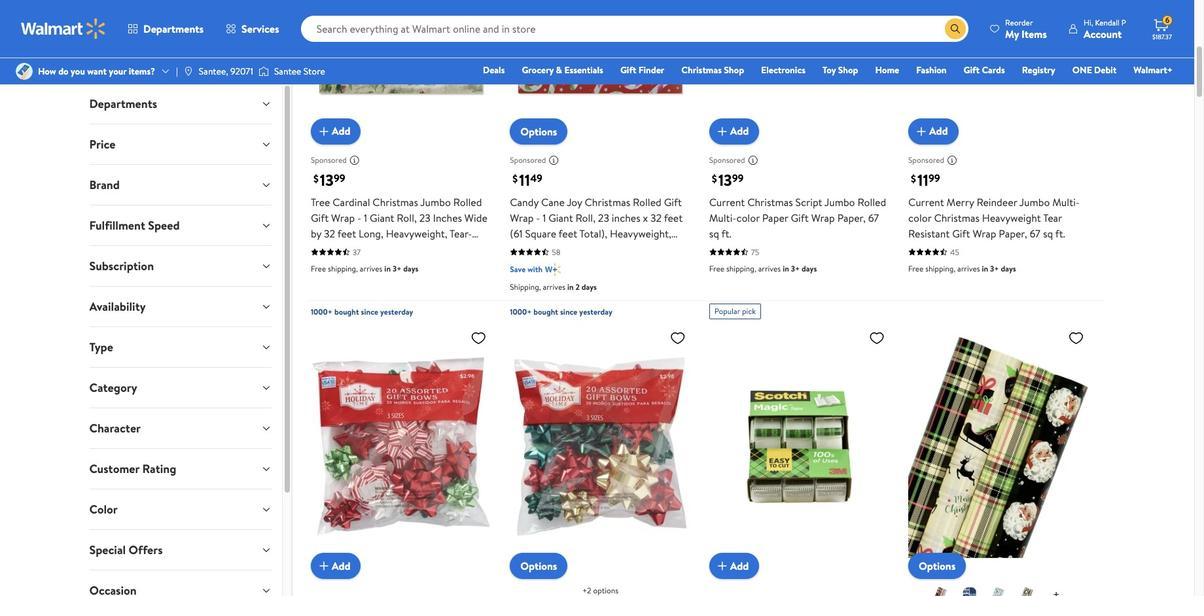 Task type: describe. For each thing, give the bounding box(es) containing it.
sponsored for merry
[[909, 153, 945, 164]]

essentials
[[565, 63, 603, 77]]

toy shop
[[823, 63, 858, 77]]

merry
[[947, 194, 974, 208]]

departments tab
[[79, 84, 282, 124]]

red, green, gold gift bows, christmas, poly-ribbon, presents, wrapping, multiple sizes, 20 count, holiday time image
[[510, 323, 691, 568]]

color button
[[79, 490, 282, 530]]

free shipping, arrives in 3+ days for -
[[311, 262, 419, 273]]

Walmart Site-Wide search field
[[301, 16, 969, 42]]

how
[[38, 65, 56, 78]]

sponsored for christmas
[[709, 153, 745, 164]]

1000+ bought since yesterday for red, green, gold gift bows, christmas, poly-ribbon, presents, wrapping, multiple sizes, 20 count, holiday time image
[[510, 305, 613, 316]]

popular pick
[[715, 304, 756, 315]]

reindeer
[[977, 194, 1018, 208]]

arrives down walmart plus icon
[[543, 280, 566, 291]]

shipping, for current christmas script jumbo rolled multi-color paper gift wrap paper, 67 sq ft.
[[727, 262, 757, 273]]

brown image
[[1020, 585, 1035, 596]]

color inside current merry reindeer jumbo multi- color christmas heavyweight tear resistant gift wrap paper, 67 sq ft.
[[909, 209, 932, 224]]

6 $187.37
[[1153, 15, 1172, 41]]

in for -
[[384, 262, 391, 273]]

options link for red, green, gold gift bows, christmas, poly-ribbon, presents, wrapping, multiple sizes, 20 count, holiday time image
[[510, 552, 568, 578]]

current christmas script jumbo rolled multi-color paper gift wrap paper, 67 sq ft.
[[709, 194, 886, 239]]

paper, inside current merry reindeer jumbo multi- color christmas heavyweight tear resistant gift wrap paper, 67 sq ft.
[[999, 225, 1027, 239]]

3+ for giant
[[393, 262, 402, 273]]

deals
[[483, 63, 505, 77]]

do
[[58, 65, 69, 78]]

sponsored for cane
[[510, 153, 546, 164]]

popular
[[715, 304, 740, 315]]

departments inside popup button
[[143, 22, 204, 36]]

grocery
[[522, 63, 554, 77]]

christmas inside current christmas script jumbo rolled multi-color paper gift wrap paper, 67 sq ft.
[[748, 194, 793, 208]]

special offers tab
[[79, 530, 282, 570]]

christmas inside current merry reindeer jumbo multi- color christmas heavyweight tear resistant gift wrap paper, 67 sq ft.
[[934, 209, 980, 224]]

feet inside tree cardinal christmas jumbo rolled gift wrap - 1 giant roll, 23 inches wide by 32 feet long, heavyweight, tear- resistant, holiday wrapping paper
[[338, 225, 356, 239]]

bought for traditional christmas gift bows, red, white, green, presents, self-stick, 20 count, by holiday time image at the bottom of the page
[[334, 305, 359, 316]]

days for gift
[[1001, 262, 1016, 273]]

hi, kendall p account
[[1084, 17, 1127, 41]]

days for paper,
[[802, 262, 817, 273]]

current for 13
[[709, 194, 745, 208]]

11 for $ 11 99
[[918, 167, 929, 190]]

resistant
[[909, 225, 950, 239]]

$ for current merry reindeer jumbo multi- color christmas heavyweight tear resistant gift wrap paper, 67 sq ft.
[[911, 170, 916, 185]]

your
[[109, 65, 127, 78]]

days for roll,
[[403, 262, 419, 273]]

electronics
[[761, 63, 806, 77]]

1000+ for red, green, gold gift bows, christmas, poly-ribbon, presents, wrapping, multiple sizes, 20 count, holiday time image
[[510, 305, 532, 316]]

heavyweight, inside the candy cane joy christmas rolled gift wrap - 1 giant roll, 23 inches x 32 feet (61 square feet total), heavyweight, tear-resistant, holiday wrapping paper
[[610, 225, 672, 239]]

in for paper
[[783, 262, 789, 273]]

save with
[[510, 262, 543, 273]]

tear- inside tree cardinal christmas jumbo rolled gift wrap - 1 giant roll, 23 inches wide by 32 feet long, heavyweight, tear- resistant, holiday wrapping paper
[[450, 225, 472, 239]]

wrap inside tree cardinal christmas jumbo rolled gift wrap - 1 giant roll, 23 inches wide by 32 feet long, heavyweight, tear- resistant, holiday wrapping paper
[[331, 209, 355, 224]]

christmas shop
[[682, 63, 744, 77]]

type button
[[79, 327, 282, 367]]

since for traditional christmas gift bows, red, white, green, presents, self-stick, 20 count, by holiday time image at the bottom of the page
[[361, 305, 378, 316]]

pick
[[742, 304, 756, 315]]

options link for 30" x 10' wrapping paper bundle (4-pack) | jolly santa/ off white/black/green image at the right bottom of the page
[[909, 552, 966, 578]]

rolled for current christmas script jumbo rolled multi-color paper gift wrap paper, 67 sq ft.
[[858, 194, 886, 208]]

brand button
[[79, 165, 282, 205]]

reorder
[[1005, 17, 1033, 28]]

6
[[1166, 15, 1170, 26]]

fulfillment
[[89, 217, 145, 234]]

gift inside tree cardinal christmas jumbo rolled gift wrap - 1 giant roll, 23 inches wide by 32 feet long, heavyweight, tear- resistant, holiday wrapping paper
[[311, 209, 329, 224]]

santee,
[[199, 65, 228, 78]]

shipping,
[[510, 280, 541, 291]]

paper, inside current christmas script jumbo rolled multi-color paper gift wrap paper, 67 sq ft.
[[838, 209, 866, 224]]

free for tree cardinal christmas jumbo rolled gift wrap - 1 giant roll, 23 inches wide by 32 feet long, heavyweight, tear- resistant, holiday wrapping paper
[[311, 262, 326, 273]]

gift finder
[[620, 63, 665, 77]]

walmart+ link
[[1128, 63, 1179, 77]]

grocery & essentials link
[[516, 63, 609, 77]]

add for christmas
[[730, 123, 749, 137]]

giant for 11
[[549, 209, 573, 224]]

walmart+
[[1134, 63, 1173, 77]]

add to favorites list, red, green, gold gift bows, christmas, poly-ribbon, presents, wrapping, multiple sizes, 20 count, holiday time image
[[670, 328, 686, 345]]

$ for current christmas script jumbo rolled multi-color paper gift wrap paper, 67 sq ft.
[[712, 170, 717, 185]]

black image
[[933, 585, 949, 596]]

candy cane joy christmas rolled gift wrap - 1 giant roll, 23 inches x 32 feet (61 square feet total), heavyweight, tear-resistant, holiday wrapping paper
[[510, 194, 688, 255]]

free shipping, arrives in 3+ days for heavyweight
[[909, 262, 1016, 273]]

price
[[89, 136, 115, 153]]

current christmas script jumbo rolled multi-color paper gift wrap paper, 67 sq ft. image
[[709, 0, 890, 133]]

$ 13 99 for current
[[712, 167, 744, 190]]

tree cardinal christmas jumbo rolled gift wrap - 1 giant roll, 23 inches wide by 32 feet long, heavyweight, tear-resistant, holiday wrapping paper image
[[311, 0, 492, 133]]

x
[[643, 209, 648, 224]]

cardinal
[[333, 194, 370, 208]]

ad disclaimer and feedback image
[[947, 154, 958, 164]]

offers
[[129, 542, 163, 558]]

availability tab
[[79, 287, 282, 327]]

23 for 13
[[419, 209, 431, 224]]

options for red, green, gold gift bows, christmas, poly-ribbon, presents, wrapping, multiple sizes, 20 count, holiday time image
[[521, 558, 557, 572]]

my
[[1005, 27, 1019, 41]]

color tab
[[79, 490, 282, 530]]

add to cart image for scotch magic tape dispenser.  in. x 325 in., 3 dispenser image
[[715, 557, 730, 573]]

home link
[[870, 63, 905, 77]]

roll, for 11
[[576, 209, 596, 224]]

santee store
[[274, 65, 325, 78]]

fulfillment speed button
[[79, 206, 282, 245]]

37
[[353, 245, 361, 256]]

gift cards
[[964, 63, 1005, 77]]

save
[[510, 262, 526, 273]]

candy cane joy christmas rolled gift wrap - 1 giant roll, 23 inches x 32 feet (61 square feet total), heavyweight, tear-resistant, holiday wrapping paper image
[[510, 0, 691, 133]]

santee, 92071
[[199, 65, 253, 78]]

shipping, for tree cardinal christmas jumbo rolled gift wrap - 1 giant roll, 23 inches wide by 32 feet long, heavyweight, tear- resistant, holiday wrapping paper
[[328, 262, 358, 273]]

script
[[796, 194, 823, 208]]

$ 13 99 for tree
[[313, 167, 345, 190]]

blue image
[[962, 585, 978, 596]]

gift inside current merry reindeer jumbo multi- color christmas heavyweight tear resistant gift wrap paper, 67 sq ft.
[[953, 225, 970, 239]]

ad disclaimer and feedback image for christmas
[[748, 154, 758, 164]]

special offers
[[89, 542, 163, 558]]

67 inside current christmas script jumbo rolled multi-color paper gift wrap paper, 67 sq ft.
[[868, 209, 879, 224]]

in left the '2'
[[568, 280, 574, 291]]

current merry reindeer jumbo multi- color christmas heavyweight tear resistant gift wrap paper, 67 sq ft.
[[909, 194, 1080, 239]]

+2
[[583, 584, 591, 595]]

availability button
[[79, 287, 282, 327]]

one
[[1073, 63, 1092, 77]]

how do you want your items?
[[38, 65, 155, 78]]

3+ for resistant
[[990, 262, 999, 273]]

santee
[[274, 65, 301, 78]]

scotch magic tape dispenser.  in. x 325 in., 3 dispenser image
[[709, 323, 890, 568]]

subscription
[[89, 258, 154, 274]]

christmas inside the candy cane joy christmas rolled gift wrap - 1 giant roll, 23 inches x 32 feet (61 square feet total), heavyweight, tear-resistant, holiday wrapping paper
[[585, 194, 630, 208]]

christmas inside tree cardinal christmas jumbo rolled gift wrap - 1 giant roll, 23 inches wide by 32 feet long, heavyweight, tear- resistant, holiday wrapping paper
[[373, 194, 418, 208]]

resistant, inside tree cardinal christmas jumbo rolled gift wrap - 1 giant roll, 23 inches wide by 32 feet long, heavyweight, tear- resistant, holiday wrapping paper
[[311, 241, 355, 255]]

with
[[528, 262, 543, 273]]

ft. inside current merry reindeer jumbo multi- color christmas heavyweight tear resistant gift wrap paper, 67 sq ft.
[[1056, 225, 1066, 239]]

by
[[311, 225, 321, 239]]

add to cart image for traditional christmas gift bows, red, white, green, presents, self-stick, 20 count, by holiday time image at the bottom of the page
[[316, 557, 332, 573]]

99 for cardinal
[[334, 170, 345, 184]]

|
[[176, 65, 178, 78]]

1000+ for traditional christmas gift bows, red, white, green, presents, self-stick, 20 count, by holiday time image at the bottom of the page
[[311, 305, 333, 316]]

bought for red, green, gold gift bows, christmas, poly-ribbon, presents, wrapping, multiple sizes, 20 count, holiday time image
[[534, 305, 558, 316]]

arrives for -
[[360, 262, 383, 273]]

free shipping, arrives in 3+ days for paper
[[709, 262, 817, 273]]

- for 13
[[357, 209, 361, 224]]

brand tab
[[79, 165, 282, 205]]

price tab
[[79, 124, 282, 164]]

wrapping inside the candy cane joy christmas rolled gift wrap - 1 giant roll, 23 inches x 32 feet (61 square feet total), heavyweight, tear-resistant, holiday wrapping paper
[[616, 241, 659, 255]]

inches
[[433, 209, 462, 224]]

tear
[[1044, 209, 1062, 224]]

category button
[[79, 368, 282, 408]]

special offers button
[[79, 530, 282, 570]]

subscription tab
[[79, 246, 282, 286]]

free for current christmas script jumbo rolled multi-color paper gift wrap paper, 67 sq ft.
[[709, 262, 725, 273]]

holiday inside the candy cane joy christmas rolled gift wrap - 1 giant roll, 23 inches x 32 feet (61 square feet total), heavyweight, tear-resistant, holiday wrapping paper
[[579, 241, 613, 255]]

type tab
[[79, 327, 282, 367]]

add button for christmas
[[709, 117, 759, 143]]

add for merry
[[930, 123, 948, 137]]

days right the '2'
[[582, 280, 597, 291]]

99 for merry
[[929, 170, 940, 184]]

32 inside the candy cane joy christmas rolled gift wrap - 1 giant roll, 23 inches x 32 feet (61 square feet total), heavyweight, tear-resistant, holiday wrapping paper
[[651, 209, 662, 224]]

$ 11 99
[[911, 167, 940, 190]]

1 for 13
[[364, 209, 367, 224]]

add to favorites list, scotch magic tape dispenser.  in. x 325 in., 3 dispenser image
[[869, 328, 885, 345]]

deals link
[[477, 63, 511, 77]]

fashion link
[[911, 63, 953, 77]]

ft. inside current christmas script jumbo rolled multi-color paper gift wrap paper, 67 sq ft.
[[722, 225, 732, 239]]

wide
[[465, 209, 488, 224]]

free for current merry reindeer jumbo multi- color christmas heavyweight tear resistant gift wrap paper, 67 sq ft.
[[909, 262, 924, 273]]

debit
[[1095, 63, 1117, 77]]

toy
[[823, 63, 836, 77]]

giant for 13
[[370, 209, 394, 224]]

special
[[89, 542, 126, 558]]

gift finder link
[[615, 63, 671, 77]]

departments button
[[117, 13, 215, 45]]

grocery & essentials
[[522, 63, 603, 77]]

services button
[[215, 13, 290, 45]]

items?
[[129, 65, 155, 78]]

sponsored for cardinal
[[311, 153, 347, 164]]



Task type: vqa. For each thing, say whether or not it's contained in the screenshot.
second the 99 from the right
yes



Task type: locate. For each thing, give the bounding box(es) containing it.
1000+ bought since yesterday for traditional christmas gift bows, red, white, green, presents, self-stick, 20 count, by holiday time image at the bottom of the page
[[311, 305, 413, 316]]

1 holiday from the left
[[357, 241, 391, 255]]

4 sponsored from the left
[[909, 153, 945, 164]]

customer
[[89, 461, 140, 477]]

58
[[552, 245, 561, 256]]

giant
[[370, 209, 394, 224], [549, 209, 573, 224]]

1 1 from the left
[[364, 209, 367, 224]]

jumbo for christmas
[[420, 194, 451, 208]]

2 1000+ bought since yesterday from the left
[[510, 305, 613, 316]]

bought down the "shipping, arrives in 2 days"
[[534, 305, 558, 316]]

3 $ from the left
[[712, 170, 717, 185]]

shipping, down 75
[[727, 262, 757, 273]]

32 right x
[[651, 209, 662, 224]]

1 horizontal spatial feet
[[559, 225, 578, 239]]

jumbo inside current christmas script jumbo rolled multi-color paper gift wrap paper, 67 sq ft.
[[825, 194, 855, 208]]

free shipping, arrives in 3+ days
[[311, 262, 419, 273], [709, 262, 817, 273], [909, 262, 1016, 273]]

rolled up wide
[[453, 194, 482, 208]]

add to favorites list, traditional christmas gift bows, red, white, green, presents, self-stick, 20 count, by holiday time image
[[471, 328, 487, 345]]

- inside tree cardinal christmas jumbo rolled gift wrap - 1 giant roll, 23 inches wide by 32 feet long, heavyweight, tear- resistant, holiday wrapping paper
[[357, 209, 361, 224]]

rolled
[[453, 194, 482, 208], [633, 194, 662, 208], [858, 194, 886, 208]]

tear- down (61
[[510, 241, 533, 255]]

2 1000+ from the left
[[510, 305, 532, 316]]

0 horizontal spatial color
[[737, 209, 760, 224]]

add to cart image down 'christmas shop' on the top right of the page
[[715, 122, 730, 138]]

1 ad disclaimer and feedback image from the left
[[349, 154, 360, 164]]

23 up the total),
[[598, 209, 609, 224]]

add for cardinal
[[332, 123, 351, 137]]

0 horizontal spatial 11
[[519, 167, 530, 190]]

0 horizontal spatial free shipping, arrives in 3+ days
[[311, 262, 419, 273]]

0 horizontal spatial 13
[[320, 167, 334, 190]]

2 color from the left
[[909, 209, 932, 224]]

(61
[[510, 225, 523, 239]]

add button for merry
[[909, 117, 959, 143]]

1 vertical spatial paper,
[[999, 225, 1027, 239]]

current inside current merry reindeer jumbo multi- color christmas heavyweight tear resistant gift wrap paper, 67 sq ft.
[[909, 194, 944, 208]]

1 up square
[[543, 209, 546, 224]]

1 bought from the left
[[334, 305, 359, 316]]

0 horizontal spatial $ 13 99
[[313, 167, 345, 190]]

walmart plus image
[[545, 262, 561, 275]]

ft.
[[722, 225, 732, 239], [1056, 225, 1066, 239]]

1 sponsored from the left
[[311, 153, 347, 164]]

1 roll, from the left
[[397, 209, 417, 224]]

0 horizontal spatial multi-
[[709, 209, 737, 224]]

67
[[868, 209, 879, 224], [1030, 225, 1041, 239]]

2 shop from the left
[[838, 63, 858, 77]]

0 horizontal spatial tear-
[[450, 225, 472, 239]]

2 horizontal spatial ad disclaimer and feedback image
[[748, 154, 758, 164]]

since
[[361, 305, 378, 316], [560, 305, 578, 316]]

tree
[[311, 194, 330, 208]]

1 horizontal spatial 3+
[[791, 262, 800, 273]]

2 horizontal spatial shipping,
[[926, 262, 956, 273]]

blue/grey image
[[991, 585, 1007, 596]]

resistant, down 'by'
[[311, 241, 355, 255]]

christmas down merry
[[934, 209, 980, 224]]

13 for current
[[719, 167, 732, 190]]

2 bought from the left
[[534, 305, 558, 316]]

1 horizontal spatial tear-
[[510, 241, 533, 255]]

shipping, arrives in 2 days
[[510, 280, 597, 291]]

0 horizontal spatial shop
[[724, 63, 744, 77]]

fulfillment speed tab
[[79, 206, 282, 245]]

paper
[[762, 209, 789, 224], [440, 241, 466, 255], [661, 241, 688, 255]]

yesterday
[[380, 305, 413, 316], [580, 305, 613, 316]]

0 vertical spatial 67
[[868, 209, 879, 224]]

1 horizontal spatial giant
[[549, 209, 573, 224]]

11
[[519, 167, 530, 190], [918, 167, 929, 190]]

1 horizontal spatial heavyweight,
[[610, 225, 672, 239]]

ad disclaimer and feedback image
[[349, 154, 360, 164], [549, 154, 559, 164], [748, 154, 758, 164]]

home
[[875, 63, 900, 77]]

1 vertical spatial 67
[[1030, 225, 1041, 239]]

roll, for 13
[[397, 209, 417, 224]]

departments button
[[79, 84, 282, 124]]

giant inside tree cardinal christmas jumbo rolled gift wrap - 1 giant roll, 23 inches wide by 32 feet long, heavyweight, tear- resistant, holiday wrapping paper
[[370, 209, 394, 224]]

 image for how do you want your items?
[[16, 63, 33, 80]]

1 99 from the left
[[334, 170, 345, 184]]

1000+
[[311, 305, 333, 316], [510, 305, 532, 316]]

1 $ from the left
[[313, 170, 319, 185]]

days down tree cardinal christmas jumbo rolled gift wrap - 1 giant roll, 23 inches wide by 32 feet long, heavyweight, tear- resistant, holiday wrapping paper
[[403, 262, 419, 273]]

1 horizontal spatial free
[[709, 262, 725, 273]]

1 horizontal spatial bought
[[534, 305, 558, 316]]

gift inside current christmas script jumbo rolled multi-color paper gift wrap paper, 67 sq ft.
[[791, 209, 809, 224]]

2 rolled from the left
[[633, 194, 662, 208]]

shop
[[724, 63, 744, 77], [838, 63, 858, 77]]

2 horizontal spatial 99
[[929, 170, 940, 184]]

11 for $ 11 49
[[519, 167, 530, 190]]

1 23 from the left
[[419, 209, 431, 224]]

2 $ from the left
[[513, 170, 518, 185]]

 image
[[183, 66, 194, 77]]

1 horizontal spatial 99
[[732, 170, 744, 184]]

one debit link
[[1067, 63, 1123, 77]]

gift inside the candy cane joy christmas rolled gift wrap - 1 giant roll, 23 inches x 32 feet (61 square feet total), heavyweight, tear-resistant, holiday wrapping paper
[[664, 194, 682, 208]]

cards
[[982, 63, 1005, 77]]

roll, left inches
[[397, 209, 417, 224]]

type
[[89, 339, 113, 355]]

2 giant from the left
[[549, 209, 573, 224]]

1 $ 13 99 from the left
[[313, 167, 345, 190]]

4 $ from the left
[[911, 170, 916, 185]]

wrap down cardinal
[[331, 209, 355, 224]]

sq
[[709, 225, 719, 239], [1043, 225, 1053, 239]]

shop inside the toy shop link
[[838, 63, 858, 77]]

paper inside the candy cane joy christmas rolled gift wrap - 1 giant roll, 23 inches x 32 feet (61 square feet total), heavyweight, tear-resistant, holiday wrapping paper
[[661, 241, 688, 255]]

1 horizontal spatial ad disclaimer and feedback image
[[549, 154, 559, 164]]

+2 options
[[583, 584, 619, 595]]

free up popular
[[709, 262, 725, 273]]

2 heavyweight, from the left
[[610, 225, 672, 239]]

0 horizontal spatial jumbo
[[420, 194, 451, 208]]

jumbo up inches
[[420, 194, 451, 208]]

gift cards link
[[958, 63, 1011, 77]]

2 holiday from the left
[[579, 241, 613, 255]]

Search search field
[[301, 16, 969, 42]]

- up square
[[536, 209, 540, 224]]

wrapping
[[394, 241, 437, 255], [616, 241, 659, 255]]

1 horizontal spatial color
[[909, 209, 932, 224]]

0 horizontal spatial add to cart image
[[715, 122, 730, 138]]

0 horizontal spatial 1000+
[[311, 305, 333, 316]]

1 horizontal spatial 67
[[1030, 225, 1041, 239]]

one debit
[[1073, 63, 1117, 77]]

shop for christmas shop
[[724, 63, 744, 77]]

traditional christmas gift bows, red, white, green, presents, self-stick, 20 count, by holiday time image
[[311, 323, 492, 568]]

3+
[[393, 262, 402, 273], [791, 262, 800, 273], [990, 262, 999, 273]]

kendall
[[1095, 17, 1120, 28]]

1 horizontal spatial 1
[[543, 209, 546, 224]]

0 vertical spatial 32
[[651, 209, 662, 224]]

1 horizontal spatial ft.
[[1056, 225, 1066, 239]]

1 horizontal spatial 32
[[651, 209, 662, 224]]

3+ down tree cardinal christmas jumbo rolled gift wrap - 1 giant roll, 23 inches wide by 32 feet long, heavyweight, tear- resistant, holiday wrapping paper
[[393, 262, 402, 273]]

1 vertical spatial tear-
[[510, 241, 533, 255]]

wrap down candy
[[510, 209, 534, 224]]

 image left how
[[16, 63, 33, 80]]

2 current from the left
[[909, 194, 944, 208]]

holiday down long,
[[357, 241, 391, 255]]

christmas up long,
[[373, 194, 418, 208]]

1 horizontal spatial paper,
[[999, 225, 1027, 239]]

1 horizontal spatial free shipping, arrives in 3+ days
[[709, 262, 817, 273]]

0 horizontal spatial yesterday
[[380, 305, 413, 316]]

jumbo up the tear
[[1020, 194, 1050, 208]]

customer rating button
[[79, 449, 282, 489]]

jumbo right script
[[825, 194, 855, 208]]

add to cart image for 11
[[914, 122, 930, 138]]

3+ down current merry reindeer jumbo multi- color christmas heavyweight tear resistant gift wrap paper, 67 sq ft.
[[990, 262, 999, 273]]

 image
[[16, 63, 33, 80], [259, 65, 269, 78]]

0 horizontal spatial 1
[[364, 209, 367, 224]]

2 roll, from the left
[[576, 209, 596, 224]]

$ for tree cardinal christmas jumbo rolled gift wrap - 1 giant roll, 23 inches wide by 32 feet long, heavyweight, tear- resistant, holiday wrapping paper
[[313, 170, 319, 185]]

0 horizontal spatial shipping,
[[328, 262, 358, 273]]

1 horizontal spatial wrapping
[[616, 241, 659, 255]]

67 inside current merry reindeer jumbo multi- color christmas heavyweight tear resistant gift wrap paper, 67 sq ft.
[[1030, 225, 1041, 239]]

1 1000+ from the left
[[311, 305, 333, 316]]

days down current christmas script jumbo rolled multi-color paper gift wrap paper, 67 sq ft. in the right top of the page
[[802, 262, 817, 273]]

1 3+ from the left
[[393, 262, 402, 273]]

options
[[593, 584, 619, 595]]

rolled up x
[[633, 194, 662, 208]]

registry link
[[1016, 63, 1062, 77]]

$ inside $ 11 99
[[911, 170, 916, 185]]

add to cart image
[[316, 122, 332, 138], [316, 557, 332, 573], [715, 557, 730, 573]]

1 horizontal spatial rolled
[[633, 194, 662, 208]]

1 inside tree cardinal christmas jumbo rolled gift wrap - 1 giant roll, 23 inches wide by 32 feet long, heavyweight, tear- resistant, holiday wrapping paper
[[364, 209, 367, 224]]

2 resistant, from the left
[[533, 241, 577, 255]]

1 up long,
[[364, 209, 367, 224]]

arrives for paper
[[758, 262, 781, 273]]

p
[[1122, 17, 1127, 28]]

character button
[[79, 408, 282, 448]]

0 horizontal spatial current
[[709, 194, 745, 208]]

2 1 from the left
[[543, 209, 546, 224]]

3 3+ from the left
[[990, 262, 999, 273]]

1 horizontal spatial 23
[[598, 209, 609, 224]]

subscription button
[[79, 246, 282, 286]]

2 yesterday from the left
[[580, 305, 613, 316]]

heavyweight, down x
[[610, 225, 672, 239]]

1 horizontal spatial sq
[[1043, 225, 1053, 239]]

1 horizontal spatial jumbo
[[825, 194, 855, 208]]

1 1000+ bought since yesterday from the left
[[311, 305, 413, 316]]

sponsored
[[311, 153, 347, 164], [510, 153, 546, 164], [709, 153, 745, 164], [909, 153, 945, 164]]

candy
[[510, 194, 539, 208]]

rating
[[142, 461, 176, 477]]

2 $ 13 99 from the left
[[712, 167, 744, 190]]

- for 11
[[536, 209, 540, 224]]

add button for cardinal
[[311, 117, 361, 143]]

departments up |
[[143, 22, 204, 36]]

3 free from the left
[[909, 262, 924, 273]]

multi- inside current merry reindeer jumbo multi- color christmas heavyweight tear resistant gift wrap paper, 67 sq ft.
[[1053, 194, 1080, 208]]

color inside current christmas script jumbo rolled multi-color paper gift wrap paper, 67 sq ft.
[[737, 209, 760, 224]]

1 free from the left
[[311, 262, 326, 273]]

character
[[89, 420, 141, 437]]

2 shipping, from the left
[[727, 262, 757, 273]]

christmas shop link
[[676, 63, 750, 77]]

13
[[320, 167, 334, 190], [719, 167, 732, 190]]

wrap down script
[[811, 209, 835, 224]]

3 shipping, from the left
[[926, 262, 956, 273]]

0 vertical spatial multi-
[[1053, 194, 1080, 208]]

2 23 from the left
[[598, 209, 609, 224]]

2 jumbo from the left
[[825, 194, 855, 208]]

1 for 11
[[543, 209, 546, 224]]

giant down cane
[[549, 209, 573, 224]]

feet up 58
[[559, 225, 578, 239]]

free shipping, arrives in 3+ days down 37
[[311, 262, 419, 273]]

rolled inside tree cardinal christmas jumbo rolled gift wrap - 1 giant roll, 23 inches wide by 32 feet long, heavyweight, tear- resistant, holiday wrapping paper
[[453, 194, 482, 208]]

sq inside current merry reindeer jumbo multi- color christmas heavyweight tear resistant gift wrap paper, 67 sq ft.
[[1043, 225, 1053, 239]]

1 horizontal spatial -
[[536, 209, 540, 224]]

1 giant from the left
[[370, 209, 394, 224]]

heavyweight, inside tree cardinal christmas jumbo rolled gift wrap - 1 giant roll, 23 inches wide by 32 feet long, heavyweight, tear- resistant, holiday wrapping paper
[[386, 225, 448, 239]]

shop for toy shop
[[838, 63, 858, 77]]

2 13 from the left
[[719, 167, 732, 190]]

electronics link
[[755, 63, 812, 77]]

-
[[357, 209, 361, 224], [536, 209, 540, 224]]

1 11 from the left
[[519, 167, 530, 190]]

1 since from the left
[[361, 305, 378, 316]]

0 horizontal spatial resistant,
[[311, 241, 355, 255]]

yesterday for add to favorites list, traditional christmas gift bows, red, white, green, presents, self-stick, 20 count, by holiday time image
[[380, 305, 413, 316]]

1 yesterday from the left
[[380, 305, 413, 316]]

- down cardinal
[[357, 209, 361, 224]]

shop left electronics link
[[724, 63, 744, 77]]

0 vertical spatial paper,
[[838, 209, 866, 224]]

2 ft. from the left
[[1056, 225, 1066, 239]]

bought down 37
[[334, 305, 359, 316]]

1 horizontal spatial add to cart image
[[914, 122, 930, 138]]

roll, up the total),
[[576, 209, 596, 224]]

1 vertical spatial multi-
[[709, 209, 737, 224]]

tear- inside the candy cane joy christmas rolled gift wrap - 1 giant roll, 23 inches x 32 feet (61 square feet total), heavyweight, tear-resistant, holiday wrapping paper
[[510, 241, 533, 255]]

wrapping down x
[[616, 241, 659, 255]]

category
[[89, 380, 137, 396]]

days
[[403, 262, 419, 273], [802, 262, 817, 273], [1001, 262, 1016, 273], [582, 280, 597, 291]]

0 horizontal spatial 1000+ bought since yesterday
[[311, 305, 413, 316]]

2 free shipping, arrives in 3+ days from the left
[[709, 262, 817, 273]]

&
[[556, 63, 562, 77]]

1 horizontal spatial current
[[909, 194, 944, 208]]

wrapping inside tree cardinal christmas jumbo rolled gift wrap - 1 giant roll, 23 inches wide by 32 feet long, heavyweight, tear- resistant, holiday wrapping paper
[[394, 241, 437, 255]]

services
[[242, 22, 279, 36]]

2 sq from the left
[[1043, 225, 1053, 239]]

wrap inside the candy cane joy christmas rolled gift wrap - 1 giant roll, 23 inches x 32 feet (61 square feet total), heavyweight, tear-resistant, holiday wrapping paper
[[510, 209, 534, 224]]

0 horizontal spatial free
[[311, 262, 326, 273]]

rolled for tree cardinal christmas jumbo rolled gift wrap - 1 giant roll, 23 inches wide by 32 feet long, heavyweight, tear- resistant, holiday wrapping paper
[[453, 194, 482, 208]]

arrives for heavyweight
[[958, 262, 980, 273]]

options
[[521, 123, 557, 137], [521, 558, 557, 572], [919, 558, 956, 572]]

add to favorites list, 30" x 10' wrapping paper bundle (4-pack) | jolly santa/ off white/black/green image
[[1069, 328, 1084, 345]]

holiday down the total),
[[579, 241, 613, 255]]

1 add to cart image from the left
[[715, 122, 730, 138]]

2
[[576, 280, 580, 291]]

jumbo inside current merry reindeer jumbo multi- color christmas heavyweight tear resistant gift wrap paper, 67 sq ft.
[[1020, 194, 1050, 208]]

2 ad disclaimer and feedback image from the left
[[549, 154, 559, 164]]

heavyweight,
[[386, 225, 448, 239], [610, 225, 672, 239]]

free down 'by'
[[311, 262, 326, 273]]

1 13 from the left
[[320, 167, 334, 190]]

0 horizontal spatial since
[[361, 305, 378, 316]]

feet right x
[[664, 209, 683, 224]]

1 horizontal spatial resistant,
[[533, 241, 577, 255]]

 image for santee store
[[259, 65, 269, 78]]

1 horizontal spatial 13
[[719, 167, 732, 190]]

in down current christmas script jumbo rolled multi-color paper gift wrap paper, 67 sq ft. in the right top of the page
[[783, 262, 789, 273]]

reorder my items
[[1005, 17, 1047, 41]]

1 horizontal spatial since
[[560, 305, 578, 316]]

1 free shipping, arrives in 3+ days from the left
[[311, 262, 419, 273]]

color up resistant
[[909, 209, 932, 224]]

30" x 10' wrapping paper bundle (4-pack) | jolly santa/ off white/black/green image
[[909, 323, 1090, 568]]

shipping, for current merry reindeer jumbo multi- color christmas heavyweight tear resistant gift wrap paper, 67 sq ft.
[[926, 262, 956, 273]]

0 horizontal spatial 23
[[419, 209, 431, 224]]

1 current from the left
[[709, 194, 745, 208]]

0 horizontal spatial roll,
[[397, 209, 417, 224]]

1 horizontal spatial yesterday
[[580, 305, 613, 316]]

yesterday for add to favorites list, red, green, gold gift bows, christmas, poly-ribbon, presents, wrapping, multiple sizes, 20 count, holiday time image
[[580, 305, 613, 316]]

hi,
[[1084, 17, 1094, 28]]

days down heavyweight
[[1001, 262, 1016, 273]]

1 horizontal spatial holiday
[[579, 241, 613, 255]]

0 horizontal spatial feet
[[338, 225, 356, 239]]

1 vertical spatial departments
[[89, 96, 157, 112]]

shipping,
[[328, 262, 358, 273], [727, 262, 757, 273], [926, 262, 956, 273]]

23 for 11
[[598, 209, 609, 224]]

arrives down 45 at the right top of page
[[958, 262, 980, 273]]

2 add to cart image from the left
[[914, 122, 930, 138]]

99 for christmas
[[732, 170, 744, 184]]

1 vertical spatial 32
[[324, 225, 335, 239]]

heavyweight
[[982, 209, 1041, 224]]

2 horizontal spatial free shipping, arrives in 3+ days
[[909, 262, 1016, 273]]

paper inside current christmas script jumbo rolled multi-color paper gift wrap paper, 67 sq ft.
[[762, 209, 789, 224]]

1 horizontal spatial multi-
[[1053, 194, 1080, 208]]

0 horizontal spatial wrapping
[[394, 241, 437, 255]]

tear- down inches
[[450, 225, 472, 239]]

2 free from the left
[[709, 262, 725, 273]]

0 horizontal spatial 67
[[868, 209, 879, 224]]

2 sponsored from the left
[[510, 153, 546, 164]]

1000+ bought since yesterday down the "shipping, arrives in 2 days"
[[510, 305, 613, 316]]

shop right toy
[[838, 63, 858, 77]]

roll,
[[397, 209, 417, 224], [576, 209, 596, 224]]

roll, inside the candy cane joy christmas rolled gift wrap - 1 giant roll, 23 inches x 32 feet (61 square feet total), heavyweight, tear-resistant, holiday wrapping paper
[[576, 209, 596, 224]]

character tab
[[79, 408, 282, 448]]

toy shop link
[[817, 63, 864, 77]]

add to cart image
[[715, 122, 730, 138], [914, 122, 930, 138]]

wrap inside current merry reindeer jumbo multi- color christmas heavyweight tear resistant gift wrap paper, 67 sq ft.
[[973, 225, 997, 239]]

ad disclaimer and feedback image for cardinal
[[349, 154, 360, 164]]

1 color from the left
[[737, 209, 760, 224]]

1 shipping, from the left
[[328, 262, 358, 273]]

0 horizontal spatial paper
[[440, 241, 466, 255]]

0 vertical spatial departments
[[143, 22, 204, 36]]

0 horizontal spatial  image
[[16, 63, 33, 80]]

you
[[71, 65, 85, 78]]

customer rating
[[89, 461, 176, 477]]

total),
[[580, 225, 608, 239]]

1 heavyweight, from the left
[[386, 225, 448, 239]]

wrap down heavyweight
[[973, 225, 997, 239]]

1 sq from the left
[[709, 225, 719, 239]]

3 free shipping, arrives in 3+ days from the left
[[909, 262, 1016, 273]]

1 rolled from the left
[[453, 194, 482, 208]]

2 11 from the left
[[918, 167, 929, 190]]

0 horizontal spatial bought
[[334, 305, 359, 316]]

joy
[[567, 194, 582, 208]]

1 horizontal spatial paper
[[661, 241, 688, 255]]

32 inside tree cardinal christmas jumbo rolled gift wrap - 1 giant roll, 23 inches wide by 32 feet long, heavyweight, tear- resistant, holiday wrapping paper
[[324, 225, 335, 239]]

multi- inside current christmas script jumbo rolled multi-color paper gift wrap paper, 67 sq ft.
[[709, 209, 737, 224]]

departments down your
[[89, 96, 157, 112]]

0 vertical spatial tear-
[[450, 225, 472, 239]]

cane
[[541, 194, 565, 208]]

rolled right script
[[858, 194, 886, 208]]

holiday
[[357, 241, 391, 255], [579, 241, 613, 255]]

3+ down current christmas script jumbo rolled multi-color paper gift wrap paper, 67 sq ft. in the right top of the page
[[791, 262, 800, 273]]

$ inside $ 11 49
[[513, 170, 518, 185]]

wrapping down inches
[[394, 241, 437, 255]]

0 horizontal spatial 3+
[[393, 262, 402, 273]]

shop inside christmas shop link
[[724, 63, 744, 77]]

in down tree cardinal christmas jumbo rolled gift wrap - 1 giant roll, 23 inches wide by 32 feet long, heavyweight, tear- resistant, holiday wrapping paper
[[384, 262, 391, 273]]

tab
[[79, 571, 282, 596]]

options for 30" x 10' wrapping paper bundle (4-pack) | jolly santa/ off white/black/green image at the right bottom of the page
[[919, 558, 956, 572]]

1000+ bought since yesterday down 37
[[311, 305, 413, 316]]

add to cart image for 13
[[715, 122, 730, 138]]

2 horizontal spatial free
[[909, 262, 924, 273]]

roll, inside tree cardinal christmas jumbo rolled gift wrap - 1 giant roll, 23 inches wide by 32 feet long, heavyweight, tear- resistant, holiday wrapping paper
[[397, 209, 417, 224]]

2 horizontal spatial 3+
[[990, 262, 999, 273]]

free shipping, arrives in 3+ days down 75
[[709, 262, 817, 273]]

search icon image
[[951, 24, 961, 34]]

1 horizontal spatial 1000+
[[510, 305, 532, 316]]

resistant, inside the candy cane joy christmas rolled gift wrap - 1 giant roll, 23 inches x 32 feet (61 square feet total), heavyweight, tear-resistant, holiday wrapping paper
[[533, 241, 577, 255]]

0 horizontal spatial -
[[357, 209, 361, 224]]

2 since from the left
[[560, 305, 578, 316]]

current inside current christmas script jumbo rolled multi-color paper gift wrap paper, 67 sq ft.
[[709, 194, 745, 208]]

resistant, up walmart plus icon
[[533, 241, 577, 255]]

0 horizontal spatial rolled
[[453, 194, 482, 208]]

13 for tree
[[320, 167, 334, 190]]

giant up long,
[[370, 209, 394, 224]]

wrap inside current christmas script jumbo rolled multi-color paper gift wrap paper, 67 sq ft.
[[811, 209, 835, 224]]

1 horizontal spatial $ 13 99
[[712, 167, 744, 190]]

1 horizontal spatial 1000+ bought since yesterday
[[510, 305, 613, 316]]

tree cardinal christmas jumbo rolled gift wrap - 1 giant roll, 23 inches wide by 32 feet long, heavyweight, tear- resistant, holiday wrapping paper
[[311, 194, 488, 255]]

99 inside $ 11 99
[[929, 170, 940, 184]]

giant inside the candy cane joy christmas rolled gift wrap - 1 giant roll, 23 inches x 32 feet (61 square feet total), heavyweight, tear-resistant, holiday wrapping paper
[[549, 209, 573, 224]]

$ for candy cane joy christmas rolled gift wrap - 1 giant roll, 23 inches x 32 feet (61 square feet total), heavyweight, tear-resistant, holiday wrapping paper
[[513, 170, 518, 185]]

jumbo for reindeer
[[1020, 194, 1050, 208]]

christmas left script
[[748, 194, 793, 208]]

1 horizontal spatial 11
[[918, 167, 929, 190]]

long,
[[359, 225, 384, 239]]

arrives down 37
[[360, 262, 383, 273]]

1 horizontal spatial roll,
[[576, 209, 596, 224]]

0 horizontal spatial giant
[[370, 209, 394, 224]]

3 rolled from the left
[[858, 194, 886, 208]]

3+ for wrap
[[791, 262, 800, 273]]

holiday inside tree cardinal christmas jumbo rolled gift wrap - 1 giant roll, 23 inches wide by 32 feet long, heavyweight, tear- resistant, holiday wrapping paper
[[357, 241, 391, 255]]

3 ad disclaimer and feedback image from the left
[[748, 154, 758, 164]]

paper,
[[838, 209, 866, 224], [999, 225, 1027, 239]]

add to cart image up $ 11 99
[[914, 122, 930, 138]]

2 horizontal spatial paper
[[762, 209, 789, 224]]

1 horizontal spatial shipping,
[[727, 262, 757, 273]]

ad disclaimer and feedback image for cane
[[549, 154, 559, 164]]

3 sponsored from the left
[[709, 153, 745, 164]]

free shipping, arrives in 3+ days down 45 at the right top of page
[[909, 262, 1016, 273]]

since for red, green, gold gift bows, christmas, poly-ribbon, presents, wrapping, multiple sizes, 20 count, holiday time image
[[560, 305, 578, 316]]

customer rating tab
[[79, 449, 282, 489]]

1 shop from the left
[[724, 63, 744, 77]]

inches
[[612, 209, 641, 224]]

rolled for candy cane joy christmas rolled gift wrap - 1 giant roll, 23 inches x 32 feet (61 square feet total), heavyweight, tear-resistant, holiday wrapping paper
[[633, 194, 662, 208]]

current for 11
[[909, 194, 944, 208]]

sq inside current christmas script jumbo rolled multi-color paper gift wrap paper, 67 sq ft.
[[709, 225, 719, 239]]

christmas inside christmas shop link
[[682, 63, 722, 77]]

23 left inches
[[419, 209, 431, 224]]

2 3+ from the left
[[791, 262, 800, 273]]

fulfillment speed
[[89, 217, 180, 234]]

23 inside tree cardinal christmas jumbo rolled gift wrap - 1 giant roll, 23 inches wide by 32 feet long, heavyweight, tear- resistant, holiday wrapping paper
[[419, 209, 431, 224]]

1 horizontal spatial shop
[[838, 63, 858, 77]]

3 jumbo from the left
[[1020, 194, 1050, 208]]

free down resistant
[[909, 262, 924, 273]]

0 horizontal spatial 99
[[334, 170, 345, 184]]

0 horizontal spatial heavyweight,
[[386, 225, 448, 239]]

jumbo for script
[[825, 194, 855, 208]]

in down current merry reindeer jumbo multi- color christmas heavyweight tear resistant gift wrap paper, 67 sq ft.
[[982, 262, 989, 273]]

feet up 37
[[338, 225, 356, 239]]

price button
[[79, 124, 282, 164]]

2 99 from the left
[[732, 170, 744, 184]]

49
[[530, 170, 543, 184]]

0 horizontal spatial ft.
[[722, 225, 732, 239]]

0 horizontal spatial 32
[[324, 225, 335, 239]]

1 horizontal spatial  image
[[259, 65, 269, 78]]

current merry reindeer jumbo multi-color christmas heavyweight tear resistant gift wrap paper, 67 sq ft. image
[[909, 0, 1090, 133]]

1 inside the candy cane joy christmas rolled gift wrap - 1 giant roll, 23 inches x 32 feet (61 square feet total), heavyweight, tear-resistant, holiday wrapping paper
[[543, 209, 546, 224]]

23 inside the candy cane joy christmas rolled gift wrap - 1 giant roll, 23 inches x 32 feet (61 square feet total), heavyweight, tear-resistant, holiday wrapping paper
[[598, 209, 609, 224]]

shipping, down 45 at the right top of page
[[926, 262, 956, 273]]

departments inside dropdown button
[[89, 96, 157, 112]]

1 jumbo from the left
[[420, 194, 451, 208]]

0 horizontal spatial paper,
[[838, 209, 866, 224]]

rolled inside the candy cane joy christmas rolled gift wrap - 1 giant roll, 23 inches x 32 feet (61 square feet total), heavyweight, tear-resistant, holiday wrapping paper
[[633, 194, 662, 208]]

11 up resistant
[[918, 167, 929, 190]]

$ 11 49
[[513, 167, 543, 190]]

32 right 'by'
[[324, 225, 335, 239]]

walmart image
[[21, 18, 106, 39]]

1 wrapping from the left
[[394, 241, 437, 255]]

2 horizontal spatial jumbo
[[1020, 194, 1050, 208]]

0 horizontal spatial sq
[[709, 225, 719, 239]]

1 resistant, from the left
[[311, 241, 355, 255]]

category tab
[[79, 368, 282, 408]]

75
[[751, 245, 759, 256]]

tear-
[[450, 225, 472, 239], [510, 241, 533, 255]]

1 - from the left
[[357, 209, 361, 224]]

in for heavyweight
[[982, 262, 989, 273]]

christmas up inches
[[585, 194, 630, 208]]

color up 75
[[737, 209, 760, 224]]

 image right 92071
[[259, 65, 269, 78]]

christmas right the finder
[[682, 63, 722, 77]]

0 horizontal spatial ad disclaimer and feedback image
[[349, 154, 360, 164]]

0 horizontal spatial holiday
[[357, 241, 391, 255]]

rolled inside current christmas script jumbo rolled multi-color paper gift wrap paper, 67 sq ft.
[[858, 194, 886, 208]]

1 ft. from the left
[[722, 225, 732, 239]]

2 horizontal spatial feet
[[664, 209, 683, 224]]

2 wrapping from the left
[[616, 241, 659, 255]]

- inside the candy cane joy christmas rolled gift wrap - 1 giant roll, 23 inches x 32 feet (61 square feet total), heavyweight, tear-resistant, holiday wrapping paper
[[536, 209, 540, 224]]

add
[[332, 123, 351, 137], [730, 123, 749, 137], [930, 123, 948, 137], [332, 558, 351, 572], [730, 558, 749, 572]]

2 - from the left
[[536, 209, 540, 224]]

2 horizontal spatial rolled
[[858, 194, 886, 208]]

heavyweight, down inches
[[386, 225, 448, 239]]

3 99 from the left
[[929, 170, 940, 184]]

jumbo inside tree cardinal christmas jumbo rolled gift wrap - 1 giant roll, 23 inches wide by 32 feet long, heavyweight, tear- resistant, holiday wrapping paper
[[420, 194, 451, 208]]

11 up candy
[[519, 167, 530, 190]]

paper inside tree cardinal christmas jumbo rolled gift wrap - 1 giant roll, 23 inches wide by 32 feet long, heavyweight, tear- resistant, holiday wrapping paper
[[440, 241, 466, 255]]

arrives down 75
[[758, 262, 781, 273]]

shipping, down 37
[[328, 262, 358, 273]]

departments
[[143, 22, 204, 36], [89, 96, 157, 112]]



